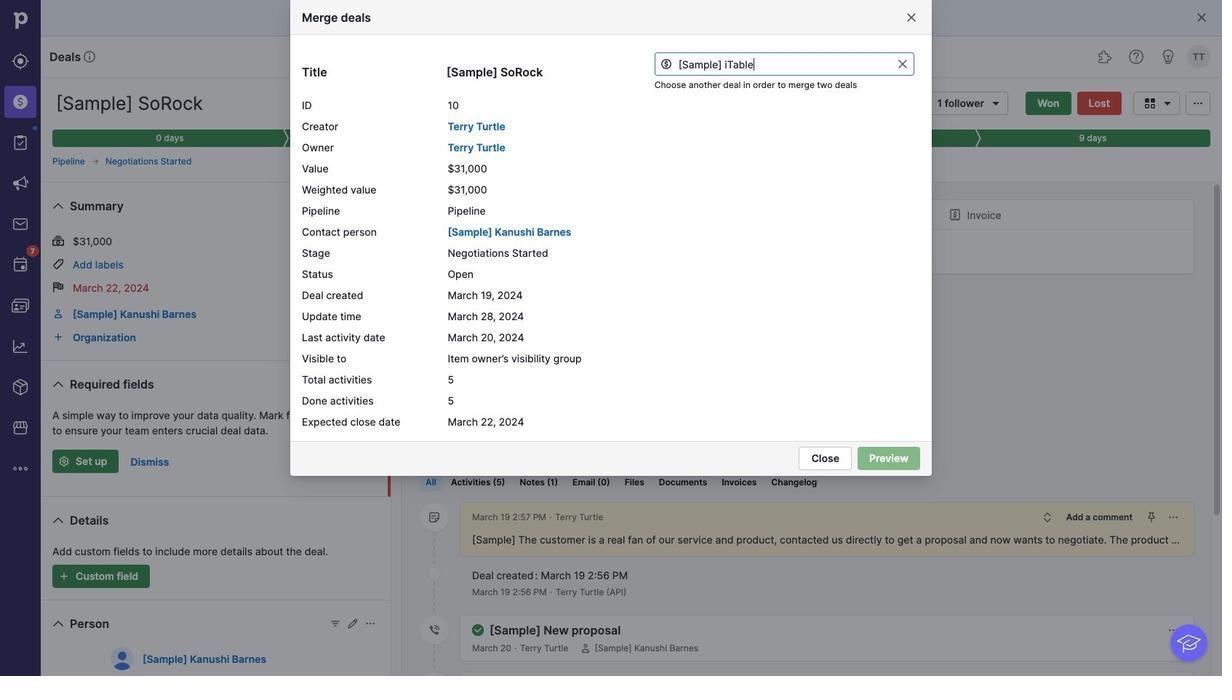 Task type: locate. For each thing, give the bounding box(es) containing it.
color undefined image up campaigns image
[[12, 134, 29, 151]]

0 vertical spatial color secondary image
[[429, 568, 440, 579]]

color undefined image up contacts 'image'
[[12, 256, 29, 274]]

campaigns image
[[12, 175, 29, 192]]

color primary inverted image
[[55, 456, 73, 467]]

pin this note image
[[1146, 512, 1158, 523]]

marketplace image
[[12, 419, 29, 437]]

menu item
[[0, 82, 41, 122]]

1 vertical spatial color undefined image
[[12, 256, 29, 274]]

color primary inverted image
[[55, 571, 73, 582]]

color primary image
[[906, 12, 918, 23], [661, 58, 672, 70], [988, 97, 1005, 109], [1142, 97, 1159, 109], [1159, 97, 1177, 109], [49, 197, 67, 215], [52, 282, 64, 293], [454, 294, 471, 312], [461, 436, 479, 453], [49, 615, 67, 633]]

[Sample] SoRock text field
[[52, 89, 231, 118]]

None text field
[[655, 52, 915, 76]]

products image
[[12, 378, 29, 396]]

leads image
[[12, 52, 29, 70]]

2 color undefined image from the top
[[12, 256, 29, 274]]

color primary image
[[1197, 12, 1208, 23], [897, 58, 909, 70], [1190, 97, 1208, 109], [950, 209, 962, 221], [52, 235, 64, 247], [309, 235, 326, 247], [52, 258, 64, 270], [49, 376, 67, 393], [49, 512, 67, 529], [330, 618, 341, 630], [347, 618, 359, 630], [365, 618, 376, 630], [472, 625, 484, 636], [580, 643, 592, 654]]

menu
[[0, 0, 41, 676]]

Search Pipedrive field
[[480, 42, 742, 71]]

color link image
[[52, 308, 64, 320]]

color undefined image
[[12, 134, 29, 151], [12, 256, 29, 274]]

2 color secondary image from the top
[[429, 625, 440, 636]]

1 vertical spatial color secondary image
[[429, 625, 440, 636]]

1 color secondary image from the top
[[429, 568, 440, 579]]

info image
[[84, 51, 96, 63]]

expand image
[[1042, 512, 1054, 523]]

knowledge center bot, also known as kc bot is an onboarding assistant that allows you to see the list of onboarding items in one place for quick and easy reference. this improves your in-app experience. image
[[1171, 625, 1208, 662]]

deals image
[[12, 93, 29, 111]]

0 vertical spatial color undefined image
[[12, 134, 29, 151]]

color secondary image
[[429, 568, 440, 579], [429, 625, 440, 636]]

quick help image
[[1128, 48, 1146, 66]]



Task type: vqa. For each thing, say whether or not it's contained in the screenshot.
Contacts image at the top left of page
yes



Task type: describe. For each thing, give the bounding box(es) containing it.
insights image
[[12, 338, 29, 355]]

sales inbox image
[[12, 215, 29, 233]]

contacts image
[[12, 297, 29, 314]]

sales assistant image
[[1160, 48, 1178, 66]]

color secondary image
[[429, 512, 440, 523]]

more actions image
[[1168, 512, 1180, 523]]

more image
[[12, 460, 29, 477]]

color link image
[[52, 331, 64, 343]]

1 color undefined image from the top
[[12, 134, 29, 151]]

home image
[[9, 9, 31, 31]]

more actions image
[[1168, 625, 1180, 636]]

quick add image
[[760, 48, 777, 66]]



